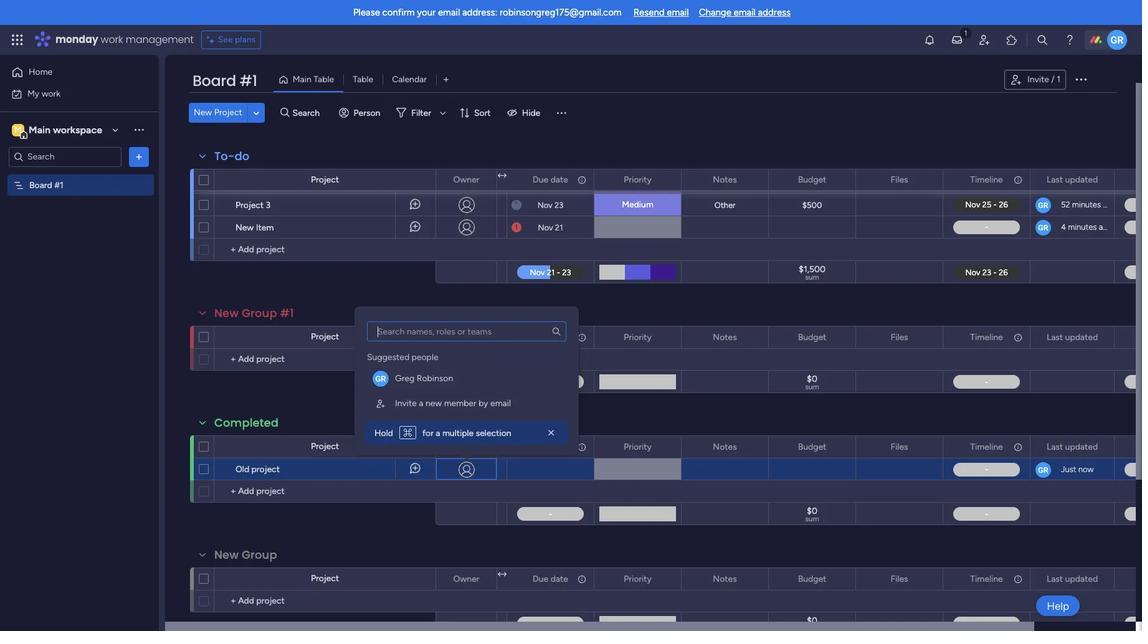 Task type: vqa. For each thing, say whether or not it's contained in the screenshot.
Yet
no



Task type: locate. For each thing, give the bounding box(es) containing it.
hide
[[522, 108, 541, 118]]

a inside tree grid
[[419, 398, 424, 409]]

1 [object object] element from the top
[[367, 366, 567, 391]]

4 timeline field from the top
[[967, 572, 1006, 586]]

board #1 down search in workspace field in the top left of the page
[[29, 180, 63, 190]]

#1 inside list box
[[54, 180, 63, 190]]

+ Add project text field
[[221, 242, 430, 257], [221, 484, 430, 499], [221, 594, 430, 609]]

1 sum from the top
[[805, 273, 819, 282]]

0 horizontal spatial main
[[29, 124, 51, 136]]

2 vertical spatial $0
[[807, 616, 818, 626]]

1 vertical spatial #1
[[54, 180, 63, 190]]

work inside my work "button"
[[42, 88, 61, 99]]

new for new group #1
[[214, 305, 239, 321]]

high
[[629, 178, 647, 188]]

1 last from the top
[[1047, 174, 1063, 185]]

dialog
[[355, 307, 579, 455]]

alert inside dialog
[[365, 421, 569, 445]]

0 horizontal spatial board #1
[[29, 180, 63, 190]]

3 last updated from the top
[[1047, 442, 1098, 452]]

2 due from the top
[[533, 332, 549, 342]]

last updated
[[1047, 174, 1098, 185], [1047, 332, 1098, 342], [1047, 442, 1098, 452], [1047, 574, 1098, 584]]

2 updated from the top
[[1065, 332, 1098, 342]]

0 vertical spatial column information image
[[577, 175, 587, 185]]

table
[[314, 74, 334, 85], [353, 74, 373, 85]]

1 priority from the top
[[624, 174, 652, 185]]

3 priority from the top
[[624, 442, 652, 452]]

1 last updated field from the top
[[1044, 173, 1101, 187]]

None search field
[[367, 322, 567, 342]]

for
[[422, 428, 434, 439]]

0 vertical spatial $0
[[807, 374, 818, 385]]

0 horizontal spatial board
[[29, 180, 52, 190]]

to-do
[[214, 148, 250, 164]]

list box containing suggested people
[[365, 322, 569, 416]]

to-
[[214, 148, 235, 164]]

3 timeline field from the top
[[967, 440, 1006, 454]]

$0 sum
[[805, 374, 819, 391], [805, 506, 819, 524]]

board down search in workspace field in the top left of the page
[[29, 180, 52, 190]]

4 last from the top
[[1047, 574, 1063, 584]]

2 notes field from the top
[[710, 331, 740, 344]]

0 vertical spatial invite
[[1028, 74, 1049, 85]]

timeline for fourth timeline field from the top of the page
[[971, 574, 1003, 584]]

1 v2 expand column image from the top
[[498, 171, 507, 181]]

list box
[[365, 322, 569, 416]]

2 due date field from the top
[[530, 331, 571, 344]]

0 vertical spatial #1
[[240, 70, 257, 91]]

angle down image
[[253, 108, 259, 117]]

Files field
[[888, 173, 912, 187], [888, 331, 912, 344], [888, 440, 912, 454], [888, 572, 912, 586]]

change
[[699, 7, 732, 18]]

a inside 'alert'
[[436, 428, 440, 439]]

3 last from the top
[[1047, 442, 1063, 452]]

2 table from the left
[[353, 74, 373, 85]]

1 vertical spatial $0
[[807, 506, 818, 517]]

date
[[551, 174, 568, 185], [551, 332, 568, 342], [551, 442, 568, 452], [551, 574, 568, 584]]

2 horizontal spatial #1
[[280, 305, 294, 321]]

1 budget from the top
[[798, 174, 827, 185]]

3 notes field from the top
[[710, 440, 740, 454]]

options image down workspace options image
[[133, 151, 145, 163]]

4 date from the top
[[551, 574, 568, 584]]

tree grid
[[367, 347, 567, 416]]

2 due date from the top
[[533, 332, 568, 342]]

1 due date from the top
[[533, 174, 568, 185]]

v2 expand column image
[[498, 171, 507, 181], [498, 328, 507, 338], [498, 570, 507, 580]]

2 budget field from the top
[[795, 331, 830, 344]]

files
[[891, 174, 908, 185], [891, 332, 908, 342], [891, 442, 908, 452], [891, 574, 908, 584]]

no file image
[[894, 198, 905, 213]]

nov left 22
[[538, 179, 553, 188]]

board inside board #1 list box
[[29, 180, 52, 190]]

old
[[236, 464, 249, 475]]

m
[[14, 124, 22, 135]]

add view image
[[444, 75, 449, 84]]

address
[[758, 7, 791, 18]]

0 horizontal spatial #1
[[54, 180, 63, 190]]

0 vertical spatial v2 expand column image
[[498, 171, 507, 181]]

nov left 23
[[538, 200, 553, 210]]

3 date from the top
[[551, 442, 568, 452]]

0 vertical spatial ago
[[1103, 178, 1117, 188]]

1 horizontal spatial board #1
[[193, 70, 257, 91]]

people
[[412, 352, 439, 363]]

old project
[[236, 464, 280, 475]]

1 vertical spatial a
[[436, 428, 440, 439]]

2 last from the top
[[1047, 332, 1063, 342]]

1 $0 sum from the top
[[805, 374, 819, 391]]

monday work management
[[55, 32, 194, 47]]

1 table from the left
[[314, 74, 334, 85]]

due for 1st due date field from the bottom
[[533, 574, 549, 584]]

table up search field
[[314, 74, 334, 85]]

21
[[555, 223, 563, 232]]

please confirm your email address: robinsongreg175@gmail.com
[[353, 7, 622, 18]]

[object object] element up member
[[367, 366, 567, 391]]

resend
[[634, 7, 665, 18]]

0 horizontal spatial table
[[314, 74, 334, 85]]

4 owner from the top
[[453, 574, 480, 584]]

Budget field
[[795, 173, 830, 187], [795, 331, 830, 344], [795, 440, 830, 454], [795, 572, 830, 586]]

0 vertical spatial a
[[419, 398, 424, 409]]

1 owner field from the top
[[450, 173, 483, 187]]

your
[[417, 7, 436, 18]]

2 + add project text field from the top
[[221, 484, 430, 499]]

column information image for 2nd due date field from the top
[[577, 333, 587, 342]]

1 vertical spatial invite
[[395, 398, 417, 409]]

4 last updated from the top
[[1047, 574, 1098, 584]]

1 owner from the top
[[453, 174, 480, 185]]

sum
[[805, 273, 819, 282], [805, 383, 819, 391], [805, 515, 819, 524]]

2 date from the top
[[551, 332, 568, 342]]

Search in workspace field
[[26, 150, 104, 164]]

board #1
[[193, 70, 257, 91], [29, 180, 63, 190]]

project
[[214, 107, 242, 118], [311, 175, 339, 185], [236, 178, 264, 188], [236, 200, 264, 211], [311, 332, 339, 342], [311, 441, 339, 452], [311, 573, 339, 584]]

0 vertical spatial + add project text field
[[221, 242, 430, 257]]

1 files from the top
[[891, 174, 908, 185]]

notifications image
[[924, 34, 936, 46]]

1 group from the top
[[242, 305, 277, 321]]

invite for invite a new member by email
[[395, 398, 417, 409]]

[object object] element up for a multiple selection
[[367, 391, 567, 416]]

1 horizontal spatial work
[[101, 32, 123, 47]]

monday
[[55, 32, 98, 47]]

0 vertical spatial options image
[[1074, 72, 1089, 86]]

invite / 1 button
[[1005, 70, 1066, 90]]

3 owner from the top
[[453, 442, 480, 452]]

board #1 list box
[[0, 172, 159, 364]]

2 vertical spatial ago
[[1099, 222, 1113, 232]]

2 $0 sum from the top
[[805, 506, 819, 524]]

work right monday
[[101, 32, 123, 47]]

0 vertical spatial work
[[101, 32, 123, 47]]

#1 up angle down icon
[[240, 70, 257, 91]]

1 horizontal spatial board
[[193, 70, 236, 91]]

close image
[[545, 427, 558, 439]]

1 horizontal spatial a
[[436, 428, 440, 439]]

0 vertical spatial board #1
[[193, 70, 257, 91]]

workspace options image
[[133, 124, 145, 136]]

sort button
[[454, 103, 498, 123]]

options image
[[1074, 72, 1089, 86], [133, 151, 145, 163]]

help button
[[1037, 596, 1080, 616]]

new for new item
[[236, 222, 254, 233]]

new inside new group #1 field
[[214, 305, 239, 321]]

1 notes from the top
[[713, 174, 737, 185]]

main table button
[[273, 70, 344, 90]]

alert
[[365, 421, 569, 445]]

menu image
[[555, 107, 568, 119]]

0 vertical spatial group
[[242, 305, 277, 321]]

hold
[[375, 428, 395, 439]]

1 last updated from the top
[[1047, 174, 1098, 185]]

2 timeline from the top
[[971, 332, 1003, 342]]

1 timeline from the top
[[971, 174, 1003, 185]]

workspace
[[53, 124, 102, 136]]

main inside main table button
[[293, 74, 311, 85]]

suggested people row
[[367, 347, 439, 364]]

board #1 inside field
[[193, 70, 257, 91]]

2 $0 from the top
[[807, 506, 818, 517]]

1 vertical spatial sum
[[805, 383, 819, 391]]

options image right 1
[[1074, 72, 1089, 86]]

1 + add project text field from the top
[[221, 242, 430, 257]]

1 vertical spatial $0 sum
[[805, 506, 819, 524]]

4 files field from the top
[[888, 572, 912, 586]]

#1 inside field
[[240, 70, 257, 91]]

3 updated from the top
[[1065, 442, 1098, 452]]

1 vertical spatial main
[[29, 124, 51, 136]]

1 vertical spatial v2 expand column image
[[498, 328, 507, 338]]

2 group from the top
[[242, 547, 277, 563]]

1 vertical spatial + add project text field
[[221, 484, 430, 499]]

column information image
[[1013, 175, 1023, 185], [577, 333, 587, 342], [1013, 333, 1023, 342], [1013, 442, 1023, 452], [577, 574, 587, 584], [1013, 574, 1023, 584]]

filter
[[412, 108, 431, 118]]

invite members image
[[978, 34, 991, 46]]

#1
[[240, 70, 257, 91], [54, 180, 63, 190], [280, 305, 294, 321]]

main right workspace image
[[29, 124, 51, 136]]

#1 up + add project text field
[[280, 305, 294, 321]]

1 horizontal spatial #1
[[240, 70, 257, 91]]

Completed field
[[211, 415, 282, 431]]

group inside field
[[242, 547, 277, 563]]

column information image for fourth timeline field from the top of the page
[[1013, 574, 1023, 584]]

1 vertical spatial 52 minutes ago
[[1061, 200, 1117, 209]]

$1,000
[[800, 179, 825, 188]]

work right my
[[42, 88, 61, 99]]

last
[[1047, 174, 1063, 185], [1047, 332, 1063, 342], [1047, 442, 1063, 452], [1047, 574, 1063, 584]]

a left new at left bottom
[[419, 398, 424, 409]]

2 notes from the top
[[713, 332, 737, 342]]

resend email link
[[634, 7, 689, 18]]

project 3
[[236, 200, 271, 211]]

inbox image
[[951, 34, 964, 46]]

nov left 21
[[538, 223, 553, 232]]

1 vertical spatial board #1
[[29, 180, 63, 190]]

budget
[[798, 174, 827, 185], [798, 332, 827, 342], [798, 442, 827, 452], [798, 574, 827, 584]]

1 notes field from the top
[[710, 173, 740, 187]]

0 vertical spatial board
[[193, 70, 236, 91]]

column information image
[[577, 175, 587, 185], [577, 442, 587, 452]]

0 vertical spatial main
[[293, 74, 311, 85]]

suggested people
[[367, 352, 439, 363]]

1 due date field from the top
[[530, 173, 571, 187]]

4 due date from the top
[[533, 574, 568, 584]]

alert containing hold
[[365, 421, 569, 445]]

1 vertical spatial board
[[29, 180, 52, 190]]

2 last updated from the top
[[1047, 332, 1098, 342]]

main up search field
[[293, 74, 311, 85]]

last updated for 4th last updated 'field'
[[1047, 574, 1098, 584]]

1 $0 from the top
[[807, 374, 818, 385]]

see plans button
[[201, 31, 261, 49]]

project
[[252, 464, 280, 475]]

1 horizontal spatial main
[[293, 74, 311, 85]]

group inside field
[[242, 305, 277, 321]]

0 horizontal spatial a
[[419, 398, 424, 409]]

email right by
[[490, 398, 511, 409]]

v2 search image
[[280, 106, 290, 120]]

2 budget from the top
[[798, 332, 827, 342]]

To-do field
[[211, 148, 253, 165]]

1 vertical spatial work
[[42, 88, 61, 99]]

1 vertical spatial 52
[[1061, 200, 1070, 209]]

Due date field
[[530, 173, 571, 187], [530, 331, 571, 344], [530, 440, 571, 454], [530, 572, 571, 586]]

4 timeline from the top
[[971, 574, 1003, 584]]

minutes
[[1073, 178, 1101, 188], [1073, 200, 1101, 209], [1068, 222, 1097, 232]]

[object object] element
[[367, 366, 567, 391], [367, 391, 567, 416]]

my
[[27, 88, 39, 99]]

greg robinson
[[395, 373, 453, 384]]

2 vertical spatial nov
[[538, 223, 553, 232]]

2 vertical spatial #1
[[280, 305, 294, 321]]

1 vertical spatial nov
[[538, 200, 553, 210]]

4 last updated field from the top
[[1044, 572, 1101, 586]]

new inside new group field
[[214, 547, 239, 563]]

Notes field
[[710, 173, 740, 187], [710, 331, 740, 344], [710, 440, 740, 454], [710, 572, 740, 586]]

3 budget from the top
[[798, 442, 827, 452]]

a right the for
[[436, 428, 440, 439]]

project inside button
[[214, 107, 242, 118]]

2 timeline field from the top
[[967, 331, 1006, 344]]

None field
[[1136, 173, 1142, 187], [1136, 331, 1142, 344], [1136, 440, 1142, 454], [1136, 572, 1142, 586], [1136, 173, 1142, 187], [1136, 331, 1142, 344], [1136, 440, 1142, 454], [1136, 572, 1142, 586]]

table up person "popup button"
[[353, 74, 373, 85]]

other
[[715, 201, 736, 210]]

a
[[419, 398, 424, 409], [436, 428, 440, 439]]

group for new group
[[242, 547, 277, 563]]

due
[[533, 174, 549, 185], [533, 332, 549, 342], [533, 442, 549, 452], [533, 574, 549, 584]]

board
[[193, 70, 236, 91], [29, 180, 52, 190]]

3 sum from the top
[[805, 515, 819, 524]]

new group
[[214, 547, 277, 563]]

Priority field
[[621, 173, 655, 187], [621, 331, 655, 344], [621, 440, 655, 454], [621, 572, 655, 586]]

4 files from the top
[[891, 574, 908, 584]]

4 due from the top
[[533, 574, 549, 584]]

0 vertical spatial sum
[[805, 273, 819, 282]]

3 + add project text field from the top
[[221, 594, 430, 609]]

1 horizontal spatial table
[[353, 74, 373, 85]]

board up new project
[[193, 70, 236, 91]]

completed
[[214, 415, 279, 431]]

column information image for 3rd timeline field from the bottom of the page
[[1013, 333, 1023, 342]]

4 budget from the top
[[798, 574, 827, 584]]

1 vertical spatial column information image
[[577, 442, 587, 452]]

0 vertical spatial nov
[[538, 179, 553, 188]]

invite left the /
[[1028, 74, 1049, 85]]

$1,500
[[799, 264, 826, 275]]

0 horizontal spatial invite
[[395, 398, 417, 409]]

work
[[101, 32, 123, 47], [42, 88, 61, 99]]

1 vertical spatial options image
[[133, 151, 145, 163]]

now
[[1079, 465, 1094, 474]]

2 vertical spatial + add project text field
[[221, 594, 430, 609]]

change email address link
[[699, 7, 791, 18]]

#1 down search in workspace field in the top left of the page
[[54, 180, 63, 190]]

2 vertical spatial minutes
[[1068, 222, 1097, 232]]

apps image
[[1006, 34, 1018, 46]]

option
[[0, 174, 159, 176]]

2 vertical spatial sum
[[805, 515, 819, 524]]

3 notes from the top
[[713, 442, 737, 452]]

Timeline field
[[967, 173, 1006, 187], [967, 331, 1006, 344], [967, 440, 1006, 454], [967, 572, 1006, 586]]

4 notes from the top
[[713, 574, 737, 584]]

email
[[438, 7, 460, 18], [667, 7, 689, 18], [734, 7, 756, 18], [490, 398, 511, 409]]

address:
[[462, 7, 497, 18]]

Owner field
[[450, 173, 483, 187], [450, 331, 483, 344], [450, 440, 483, 454], [450, 572, 483, 586]]

meeting
[[699, 179, 729, 188]]

board inside board #1 field
[[193, 70, 236, 91]]

management
[[126, 32, 194, 47]]

main inside workspace selection "element"
[[29, 124, 51, 136]]

Last updated field
[[1044, 173, 1101, 187], [1044, 331, 1101, 344], [1044, 440, 1101, 454], [1044, 572, 1101, 586]]

2 owner from the top
[[453, 332, 480, 342]]

2 v2 expand column image from the top
[[498, 328, 507, 338]]

3 files from the top
[[891, 442, 908, 452]]

new inside new project button
[[194, 107, 212, 118]]

3 priority field from the top
[[621, 440, 655, 454]]

notes
[[713, 174, 737, 185], [713, 332, 737, 342], [713, 442, 737, 452], [713, 574, 737, 584]]

4 priority field from the top
[[621, 572, 655, 586]]

1 vertical spatial group
[[242, 547, 277, 563]]

1 image
[[960, 26, 972, 40]]

0 horizontal spatial work
[[42, 88, 61, 99]]

owner
[[453, 174, 480, 185], [453, 332, 480, 342], [453, 442, 480, 452], [453, 574, 480, 584]]

budget for 4th budget field from the bottom of the page
[[798, 174, 827, 185]]

invite down greg
[[395, 398, 417, 409]]

1 horizontal spatial invite
[[1028, 74, 1049, 85]]

board #1 up new project
[[193, 70, 257, 91]]

+ Add project text field
[[221, 352, 430, 367]]

0 vertical spatial 52 minutes ago
[[1061, 178, 1117, 188]]

2 files from the top
[[891, 332, 908, 342]]

invite inside button
[[1028, 74, 1049, 85]]

2 vertical spatial v2 expand column image
[[498, 570, 507, 580]]

3 timeline from the top
[[971, 442, 1003, 452]]

0 vertical spatial 52
[[1061, 178, 1070, 188]]

3 due from the top
[[533, 442, 549, 452]]

4 owner field from the top
[[450, 572, 483, 586]]

New Group field
[[211, 547, 280, 563]]

0 vertical spatial $0 sum
[[805, 374, 819, 391]]

52
[[1061, 178, 1070, 188], [1061, 200, 1070, 209]]

main
[[293, 74, 311, 85], [29, 124, 51, 136]]

[object object] element containing greg robinson
[[367, 366, 567, 391]]



Task type: describe. For each thing, give the bounding box(es) containing it.
plans
[[235, 34, 256, 45]]

main for main workspace
[[29, 124, 51, 136]]

email right your
[[438, 7, 460, 18]]

board #1 inside list box
[[29, 180, 63, 190]]

a for invite
[[419, 398, 424, 409]]

nov for nov 22
[[538, 179, 553, 188]]

robinson
[[417, 373, 453, 384]]

tree grid containing suggested people
[[367, 347, 567, 416]]

1 52 minutes ago from the top
[[1061, 178, 1117, 188]]

project 2
[[236, 178, 271, 188]]

timeline for 3rd timeline field from the bottom of the page
[[971, 332, 1003, 342]]

3 $0 from the top
[[807, 616, 818, 626]]

23
[[555, 200, 564, 210]]

2 last updated field from the top
[[1044, 331, 1101, 344]]

due for 2nd due date field from the bottom
[[533, 442, 549, 452]]

1 horizontal spatial options image
[[1074, 72, 1089, 86]]

see plans
[[218, 34, 256, 45]]

0 vertical spatial minutes
[[1073, 178, 1101, 188]]

home
[[29, 67, 52, 77]]

/
[[1052, 74, 1055, 85]]

home button
[[7, 62, 134, 82]]

3 last updated field from the top
[[1044, 440, 1101, 454]]

person
[[354, 108, 380, 118]]

search everything image
[[1036, 34, 1049, 46]]

by
[[479, 398, 488, 409]]

2 52 from the top
[[1061, 200, 1070, 209]]

budget for third budget field from the bottom of the page
[[798, 332, 827, 342]]

3 budget field from the top
[[795, 440, 830, 454]]

owner for third owner field from the top
[[453, 442, 480, 452]]

just now
[[1061, 465, 1094, 474]]

files for first files field
[[891, 174, 908, 185]]

table button
[[344, 70, 383, 90]]

group for new group #1
[[242, 305, 277, 321]]

help image
[[1064, 34, 1076, 46]]

new for new project
[[194, 107, 212, 118]]

3 files field from the top
[[888, 440, 912, 454]]

4 due date field from the top
[[530, 572, 571, 586]]

calendar
[[392, 74, 427, 85]]

main for main table
[[293, 74, 311, 85]]

robinsongreg175@gmail.com
[[500, 7, 622, 18]]

please
[[353, 7, 380, 18]]

workspace selection element
[[12, 122, 104, 139]]

Search field
[[290, 104, 327, 122]]

help
[[1047, 600, 1069, 612]]

4 updated from the top
[[1065, 574, 1098, 584]]

4
[[1061, 222, 1066, 232]]

arrow down image
[[436, 105, 451, 120]]

last updated for second last updated 'field' from the bottom of the page
[[1047, 442, 1098, 452]]

timeline for third timeline field from the top
[[971, 442, 1003, 452]]

calendar button
[[383, 70, 436, 90]]

my work
[[27, 88, 61, 99]]

resend email
[[634, 7, 689, 18]]

budget for first budget field from the bottom
[[798, 574, 827, 584]]

work for my
[[42, 88, 61, 99]]

new item
[[236, 222, 274, 233]]

2 sum from the top
[[805, 383, 819, 391]]

nov 23
[[538, 200, 564, 210]]

new project button
[[189, 103, 247, 123]]

New Group #1 field
[[211, 305, 297, 322]]

select product image
[[11, 34, 24, 46]]

email right "resend"
[[667, 7, 689, 18]]

owner for 4th owner field from the top of the page
[[453, 574, 480, 584]]

selection
[[476, 428, 511, 439]]

owner for first owner field from the top of the page
[[453, 174, 480, 185]]

1 52 from the top
[[1061, 178, 1070, 188]]

multiple
[[442, 428, 474, 439]]

2 priority from the top
[[624, 332, 652, 342]]

notes
[[731, 179, 751, 188]]

nov for nov 21
[[538, 223, 553, 232]]

sort
[[474, 108, 491, 118]]

$1,500 sum
[[799, 264, 826, 282]]

nov 21
[[538, 223, 563, 232]]

person button
[[334, 103, 388, 123]]

just
[[1061, 465, 1077, 474]]

2 priority field from the top
[[621, 331, 655, 344]]

3 due date from the top
[[533, 442, 568, 452]]

see
[[218, 34, 233, 45]]

nov for nov 23
[[538, 200, 553, 210]]

22
[[555, 179, 564, 188]]

v2 overdue deadline image
[[512, 222, 522, 233]]

4 budget field from the top
[[795, 572, 830, 586]]

confirm
[[382, 7, 415, 18]]

#1 inside field
[[280, 305, 294, 321]]

item
[[256, 222, 274, 233]]

$500
[[803, 200, 822, 210]]

1 date from the top
[[551, 174, 568, 185]]

medium
[[622, 199, 654, 210]]

meeting notes
[[699, 179, 751, 188]]

files for third files field from the bottom of the page
[[891, 332, 908, 342]]

last updated for first last updated 'field' from the top
[[1047, 174, 1098, 185]]

2 owner field from the top
[[450, 331, 483, 344]]

1 budget field from the top
[[795, 173, 830, 187]]

email right the "change"
[[734, 7, 756, 18]]

1
[[1057, 74, 1061, 85]]

list box inside dialog
[[365, 322, 569, 416]]

⌘
[[403, 428, 412, 439]]

main table
[[293, 74, 334, 85]]

2 column information image from the top
[[577, 442, 587, 452]]

[object object] element containing invite a new member by email
[[367, 391, 567, 416]]

column information image for third timeline field from the top
[[1013, 442, 1023, 452]]

2
[[266, 178, 271, 188]]

4 notes field from the top
[[710, 572, 740, 586]]

2 52 minutes ago from the top
[[1061, 200, 1117, 209]]

new project
[[194, 107, 242, 118]]

suggested
[[367, 352, 410, 363]]

filter button
[[392, 103, 451, 123]]

files for third files field from the top of the page
[[891, 442, 908, 452]]

1 column information image from the top
[[577, 175, 587, 185]]

v2 expand column image
[[498, 438, 507, 448]]

workspace image
[[12, 123, 24, 137]]

3 due date field from the top
[[530, 440, 571, 454]]

email inside tree grid
[[490, 398, 511, 409]]

new group #1
[[214, 305, 294, 321]]

due for 2nd due date field from the top
[[533, 332, 549, 342]]

sum inside $1,500 sum
[[805, 273, 819, 282]]

budget for 2nd budget field from the bottom
[[798, 442, 827, 452]]

greg robinson image
[[1108, 30, 1127, 50]]

1 files field from the top
[[888, 173, 912, 187]]

3 owner field from the top
[[450, 440, 483, 454]]

new for new group
[[214, 547, 239, 563]]

1 updated from the top
[[1065, 174, 1098, 185]]

a for for
[[436, 428, 440, 439]]

member
[[444, 398, 477, 409]]

timeline for 1st timeline field from the top
[[971, 174, 1003, 185]]

nov 22
[[538, 179, 564, 188]]

owner for third owner field from the bottom of the page
[[453, 332, 480, 342]]

work for monday
[[101, 32, 123, 47]]

1 vertical spatial ago
[[1103, 200, 1117, 209]]

1 priority field from the top
[[621, 173, 655, 187]]

column information image for 1st due date field from the bottom
[[577, 574, 587, 584]]

invite for invite / 1
[[1028, 74, 1049, 85]]

main workspace
[[29, 124, 102, 136]]

invite a new member by email
[[395, 398, 511, 409]]

4 priority from the top
[[624, 574, 652, 584]]

hide button
[[502, 103, 548, 123]]

search image
[[552, 327, 562, 337]]

4 minutes ago
[[1061, 222, 1113, 232]]

3
[[266, 200, 271, 211]]

0 horizontal spatial options image
[[133, 151, 145, 163]]

dialog containing suggested people
[[355, 307, 579, 455]]

2 files field from the top
[[888, 331, 912, 344]]

new
[[426, 398, 442, 409]]

1 vertical spatial minutes
[[1073, 200, 1101, 209]]

last updated for second last updated 'field' from the top
[[1047, 332, 1098, 342]]

change email address
[[699, 7, 791, 18]]

due for first due date field from the top of the page
[[533, 174, 549, 185]]

invite / 1
[[1028, 74, 1061, 85]]

Search for content search field
[[367, 322, 567, 342]]

column information image for 1st timeline field from the top
[[1013, 175, 1023, 185]]

do
[[235, 148, 250, 164]]

Board #1 field
[[189, 70, 260, 92]]

3 v2 expand column image from the top
[[498, 570, 507, 580]]

files for fourth files field from the top of the page
[[891, 574, 908, 584]]

greg
[[395, 373, 415, 384]]

for a multiple selection
[[420, 428, 511, 439]]

my work button
[[7, 84, 134, 104]]

1 timeline field from the top
[[967, 173, 1006, 187]]

dapulse checkmark sign image
[[957, 176, 964, 191]]



